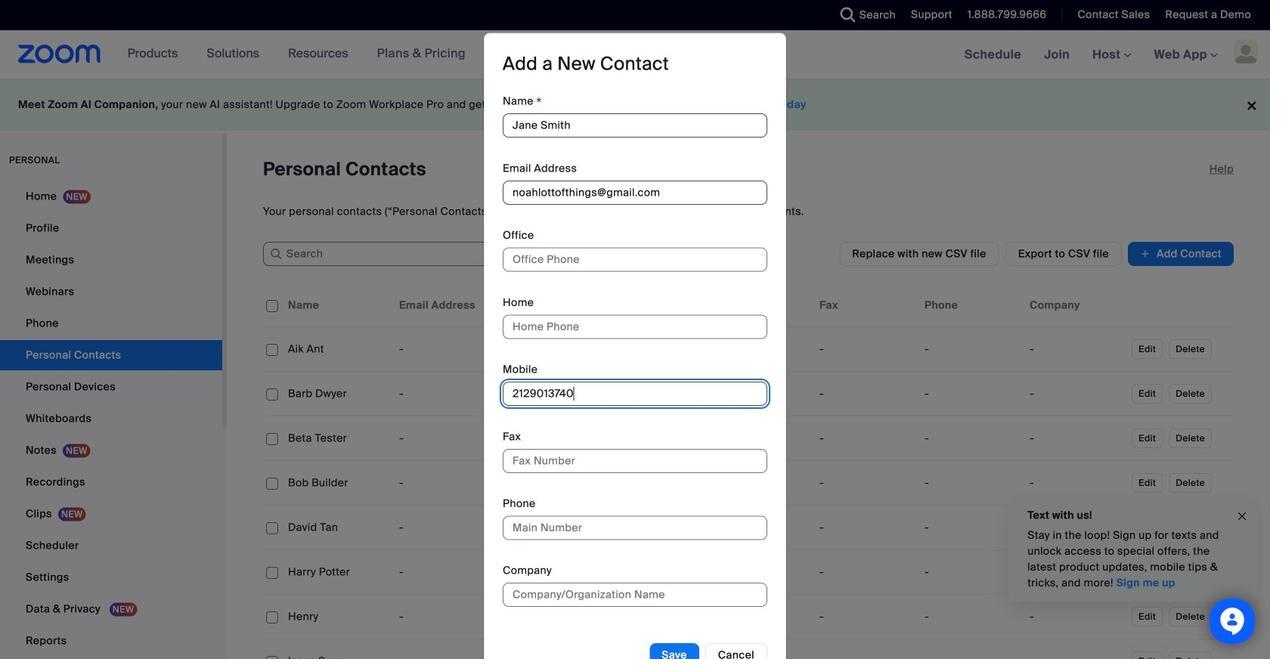 Task type: vqa. For each thing, say whether or not it's contained in the screenshot.
top Clips
no



Task type: locate. For each thing, give the bounding box(es) containing it.
First and Last Name text field
[[503, 114, 768, 138]]

dialog
[[484, 33, 786, 659]]

footer
[[0, 79, 1270, 131]]

banner
[[0, 30, 1270, 80]]

Main Number text field
[[503, 516, 768, 540]]

application
[[263, 284, 1234, 659]]

cell
[[282, 334, 393, 364], [393, 334, 498, 364], [498, 334, 603, 364], [603, 334, 709, 364], [709, 334, 814, 364], [814, 334, 919, 364], [919, 334, 1024, 364], [1024, 334, 1129, 364], [282, 379, 393, 409], [393, 379, 498, 409], [498, 379, 603, 409], [603, 379, 709, 409], [709, 379, 814, 409], [814, 379, 919, 409], [919, 379, 1024, 409], [1024, 379, 1129, 409], [282, 423, 393, 454], [393, 423, 498, 454], [498, 423, 603, 454], [603, 423, 709, 454], [709, 423, 814, 454], [814, 423, 919, 454], [919, 423, 1024, 454], [1024, 423, 1129, 454], [282, 468, 393, 498], [393, 468, 498, 498], [498, 468, 603, 498], [603, 468, 709, 498], [709, 468, 814, 498], [814, 468, 919, 498], [919, 468, 1024, 498], [1024, 468, 1129, 498], [282, 513, 393, 543], [393, 513, 498, 543], [498, 513, 603, 543], [603, 513, 709, 543], [709, 513, 814, 543], [814, 513, 919, 543], [919, 513, 1024, 543], [1024, 513, 1129, 543], [282, 557, 393, 588], [393, 557, 498, 588], [498, 557, 603, 588], [603, 557, 709, 588], [709, 557, 814, 588], [814, 557, 919, 588], [919, 557, 1024, 588], [1024, 557, 1129, 588], [282, 602, 393, 632], [393, 602, 498, 632], [498, 602, 603, 632], [603, 602, 709, 632], [709, 602, 814, 632], [814, 602, 919, 632], [919, 602, 1024, 632], [1024, 602, 1129, 632], [498, 640, 603, 659], [814, 640, 919, 659], [919, 640, 1024, 659], [1024, 640, 1129, 659], [282, 647, 393, 659], [393, 647, 498, 659], [603, 647, 709, 659], [709, 647, 814, 659]]

Mobile Phone text field
[[503, 382, 768, 406]]

Search Contacts Input text field
[[263, 242, 490, 266]]

heading
[[503, 52, 669, 76]]

add image
[[1140, 247, 1151, 262]]



Task type: describe. For each thing, give the bounding box(es) containing it.
personal menu menu
[[0, 181, 222, 658]]

meetings navigation
[[953, 30, 1270, 80]]

close image
[[1236, 508, 1249, 525]]

Fax Number text field
[[503, 449, 768, 473]]

Home Phone text field
[[503, 315, 768, 339]]

Company/Organization Name text field
[[503, 583, 768, 607]]

Office Phone text field
[[503, 248, 768, 272]]

Email text field
[[503, 181, 768, 205]]

product information navigation
[[101, 30, 477, 79]]



